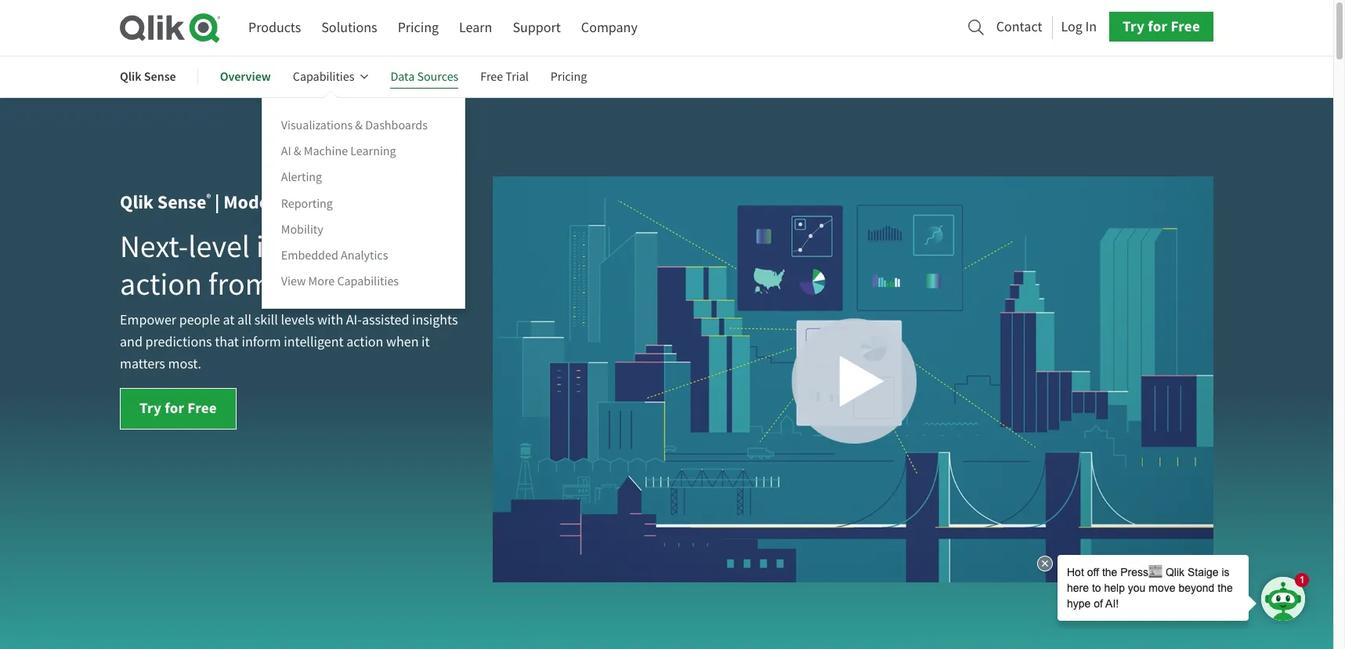 Task type: vqa. For each thing, say whether or not it's contained in the screenshot.
"people"
yes



Task type: locate. For each thing, give the bounding box(es) containing it.
pricing link
[[398, 13, 439, 42], [551, 58, 587, 96]]

qlik up the next-
[[120, 190, 154, 215]]

next-level insight and action from your data empower people at all skill levels with ai-assisted insights and predictions that inform intelligent action when it matters most.
[[120, 227, 458, 373]]

0 vertical spatial sense
[[144, 68, 176, 85]]

with
[[317, 311, 343, 329]]

1 vertical spatial and
[[120, 333, 143, 351]]

for inside "qlik main" element
[[1149, 17, 1168, 36]]

solutions
[[322, 19, 378, 37]]

try right in
[[1123, 17, 1145, 36]]

free trial
[[481, 69, 529, 85]]

free inside "qlik main" element
[[1171, 17, 1201, 36]]

capabilities
[[293, 69, 355, 85], [337, 273, 399, 289]]

action up empower
[[120, 264, 202, 304]]

analytics
[[343, 190, 419, 215], [341, 247, 388, 263]]

2 vertical spatial free
[[188, 398, 217, 418]]

qlik
[[120, 68, 142, 85], [120, 190, 154, 215]]

log in
[[1062, 18, 1097, 36]]

try down matters
[[140, 398, 162, 418]]

try for free link
[[1110, 12, 1214, 42], [120, 388, 237, 430]]

& up learning
[[355, 118, 363, 133]]

analytics up data
[[341, 247, 388, 263]]

1 horizontal spatial action
[[347, 333, 384, 351]]

company link
[[582, 13, 638, 42]]

0 vertical spatial for
[[1149, 17, 1168, 36]]

visualizations & dashboards link
[[281, 117, 428, 134]]

1 vertical spatial action
[[347, 333, 384, 351]]

0 vertical spatial qlik
[[120, 68, 142, 85]]

data
[[343, 264, 401, 304]]

1 vertical spatial capabilities
[[337, 273, 399, 289]]

try for free inside "qlik main" element
[[1123, 17, 1201, 36]]

0 horizontal spatial try
[[140, 398, 162, 418]]

pricing link up data sources "link"
[[398, 13, 439, 42]]

pricing for the pricing link to the right
[[551, 69, 587, 85]]

0 horizontal spatial try for free link
[[120, 388, 237, 430]]

data sources
[[391, 69, 459, 85]]

0 vertical spatial try
[[1123, 17, 1145, 36]]

1 horizontal spatial free
[[481, 69, 503, 85]]

it
[[422, 333, 430, 351]]

ai-
[[346, 311, 362, 329]]

pricing inside "qlik main" element
[[398, 19, 439, 37]]

try for free link right in
[[1110, 12, 1214, 42]]

all
[[237, 311, 252, 329]]

1 horizontal spatial and
[[352, 227, 402, 267]]

for
[[1149, 17, 1168, 36], [165, 398, 184, 418]]

& inside the ai & machine learning link
[[294, 144, 301, 159]]

sources
[[417, 69, 459, 85]]

view more capabilities link
[[281, 273, 399, 290]]

2 qlik from the top
[[120, 190, 154, 215]]

1 horizontal spatial try
[[1123, 17, 1145, 36]]

capabilities link
[[293, 58, 369, 96]]

support link
[[513, 13, 561, 42]]

data sources link
[[391, 58, 459, 96]]

visualizations
[[281, 118, 353, 133]]

sense
[[144, 68, 176, 85], [157, 190, 206, 215]]

embedded analytics
[[281, 247, 388, 263]]

insights
[[412, 311, 458, 329]]

& right ai
[[294, 144, 301, 159]]

capabilities up visualizations
[[293, 69, 355, 85]]

contact
[[997, 18, 1043, 36]]

1 vertical spatial for
[[165, 398, 184, 418]]

levels
[[281, 311, 315, 329]]

pricing link right trial
[[551, 58, 587, 96]]

for right in
[[1149, 17, 1168, 36]]

try for free
[[1123, 17, 1201, 36], [140, 398, 217, 418]]

assisted
[[362, 311, 409, 329]]

try
[[1123, 17, 1145, 36], [140, 398, 162, 418]]

1 horizontal spatial pricing
[[551, 69, 587, 85]]

0 vertical spatial action
[[120, 264, 202, 304]]

pricing up data sources "link"
[[398, 19, 439, 37]]

& inside visualizations & dashboards link
[[355, 118, 363, 133]]

try for free right in
[[1123, 17, 1201, 36]]

1 vertical spatial sense
[[157, 190, 206, 215]]

0 horizontal spatial &
[[294, 144, 301, 159]]

ai & machine learning
[[281, 144, 396, 159]]

intelligent
[[284, 333, 344, 351]]

pricing
[[398, 19, 439, 37], [551, 69, 587, 85]]

data
[[391, 69, 415, 85]]

mobility
[[281, 222, 324, 237]]

0 horizontal spatial free
[[188, 398, 217, 418]]

1 vertical spatial try for free
[[140, 398, 217, 418]]

try for free down most.
[[140, 398, 217, 418]]

try inside "qlik main" element
[[1123, 17, 1145, 36]]

qlik sense ® | modern cloud analytics
[[120, 190, 419, 215]]

0 horizontal spatial pricing link
[[398, 13, 439, 42]]

action
[[120, 264, 202, 304], [347, 333, 384, 351]]

1 vertical spatial pricing
[[551, 69, 587, 85]]

capabilities inside menu
[[337, 273, 399, 289]]

action down ai-
[[347, 333, 384, 351]]

0 vertical spatial try for free
[[1123, 17, 1201, 36]]

0 vertical spatial capabilities
[[293, 69, 355, 85]]

menu bar containing products
[[248, 13, 638, 42]]

0 vertical spatial and
[[352, 227, 402, 267]]

0 horizontal spatial pricing
[[398, 19, 439, 37]]

sense left |
[[157, 190, 206, 215]]

menu bar
[[248, 13, 638, 42], [120, 58, 609, 309]]

1 vertical spatial try for free link
[[120, 388, 237, 430]]

learn
[[459, 19, 493, 37]]

embedded
[[281, 247, 338, 263]]

your
[[277, 264, 337, 304]]

alerting
[[281, 170, 322, 185]]

pricing for top the pricing link
[[398, 19, 439, 37]]

pricing right trial
[[551, 69, 587, 85]]

1 horizontal spatial for
[[1149, 17, 1168, 36]]

0 vertical spatial &
[[355, 118, 363, 133]]

and up view more capabilities link
[[352, 227, 402, 267]]

1 qlik from the top
[[120, 68, 142, 85]]

0 horizontal spatial and
[[120, 333, 143, 351]]

1 vertical spatial &
[[294, 144, 301, 159]]

0 vertical spatial free
[[1171, 17, 1201, 36]]

view
[[281, 273, 306, 289]]

empower
[[120, 311, 176, 329]]

company
[[582, 19, 638, 37]]

qlik down go to the home page. 'image'
[[120, 68, 142, 85]]

1 horizontal spatial &
[[355, 118, 363, 133]]

capabilities up ai-
[[337, 273, 399, 289]]

1 vertical spatial menu bar
[[120, 58, 609, 309]]

try for free link down most.
[[120, 388, 237, 430]]

dashboards
[[365, 118, 428, 133]]

that
[[215, 333, 239, 351]]

0 vertical spatial menu bar
[[248, 13, 638, 42]]

products link
[[248, 13, 301, 42]]

sense down go to the home page. 'image'
[[144, 68, 176, 85]]

people
[[179, 311, 220, 329]]

alerting link
[[281, 169, 322, 186]]

1 vertical spatial qlik
[[120, 190, 154, 215]]

&
[[355, 118, 363, 133], [294, 144, 301, 159]]

view more capabilities
[[281, 273, 399, 289]]

1 horizontal spatial try for free
[[1123, 17, 1201, 36]]

for down most.
[[165, 398, 184, 418]]

and
[[352, 227, 402, 267], [120, 333, 143, 351]]

analytics inside capabilities menu
[[341, 247, 388, 263]]

products
[[248, 19, 301, 37]]

1 vertical spatial analytics
[[341, 247, 388, 263]]

qlik for qlik sense
[[120, 68, 142, 85]]

machine
[[304, 144, 348, 159]]

0 vertical spatial pricing
[[398, 19, 439, 37]]

1 vertical spatial pricing link
[[551, 58, 587, 96]]

1 vertical spatial try
[[140, 398, 162, 418]]

0 horizontal spatial try for free
[[140, 398, 217, 418]]

0 horizontal spatial action
[[120, 264, 202, 304]]

and up matters
[[120, 333, 143, 351]]

2 horizontal spatial free
[[1171, 17, 1201, 36]]

free
[[1171, 17, 1201, 36], [481, 69, 503, 85], [188, 398, 217, 418]]

log
[[1062, 18, 1083, 36]]

0 vertical spatial pricing link
[[398, 13, 439, 42]]

1 horizontal spatial try for free link
[[1110, 12, 1214, 42]]

& for ai
[[294, 144, 301, 159]]

0 horizontal spatial for
[[165, 398, 184, 418]]

analytics down learning
[[343, 190, 419, 215]]



Task type: describe. For each thing, give the bounding box(es) containing it.
menu bar inside "qlik main" element
[[248, 13, 638, 42]]

reporting link
[[281, 195, 333, 212]]

ai
[[281, 144, 291, 159]]

go to the home page. image
[[120, 13, 220, 43]]

overview link
[[220, 58, 271, 96]]

1 vertical spatial free
[[481, 69, 503, 85]]

watch video: qlik sense image
[[493, 176, 1214, 582]]

try for free for leftmost try for free link
[[140, 398, 217, 418]]

for for the topmost try for free link
[[1149, 17, 1168, 36]]

menu bar containing qlik sense
[[120, 58, 609, 309]]

embedded analytics link
[[281, 247, 388, 264]]

from
[[208, 264, 271, 304]]

level
[[188, 227, 250, 267]]

visualizations & dashboards
[[281, 118, 428, 133]]

try for free for the topmost try for free link
[[1123, 17, 1201, 36]]

modern
[[224, 190, 287, 215]]

trial
[[506, 69, 529, 85]]

insight
[[256, 227, 345, 267]]

®
[[206, 191, 211, 205]]

predictions
[[145, 333, 212, 351]]

for for leftmost try for free link
[[165, 398, 184, 418]]

learning
[[351, 144, 396, 159]]

support
[[513, 19, 561, 37]]

qlik sense link
[[120, 58, 176, 96]]

overview
[[220, 68, 271, 85]]

solutions link
[[322, 13, 378, 42]]

sense for qlik sense
[[144, 68, 176, 85]]

qlik for qlik sense ® | modern cloud analytics
[[120, 190, 154, 215]]

reporting
[[281, 196, 333, 211]]

when
[[386, 333, 419, 351]]

qlik sense
[[120, 68, 176, 85]]

qlik main element
[[248, 12, 1214, 42]]

most.
[[168, 355, 201, 373]]

free trial link
[[481, 58, 529, 96]]

1 horizontal spatial pricing link
[[551, 58, 587, 96]]

|
[[215, 190, 220, 215]]

& for visualizations
[[355, 118, 363, 133]]

cloud
[[291, 190, 339, 215]]

at
[[223, 311, 235, 329]]

log in link
[[1062, 14, 1097, 40]]

inform
[[242, 333, 281, 351]]

next-
[[120, 227, 188, 267]]

more
[[309, 273, 335, 289]]

in
[[1086, 18, 1097, 36]]

mobility link
[[281, 221, 324, 238]]

learn link
[[459, 13, 493, 42]]

matters
[[120, 355, 165, 373]]

skill
[[255, 311, 278, 329]]

sense for qlik sense ® | modern cloud analytics
[[157, 190, 206, 215]]

ai & machine learning link
[[281, 143, 396, 160]]

0 vertical spatial analytics
[[343, 190, 419, 215]]

contact link
[[997, 14, 1043, 40]]

capabilities menu
[[262, 97, 465, 309]]

0 vertical spatial try for free link
[[1110, 12, 1214, 42]]



